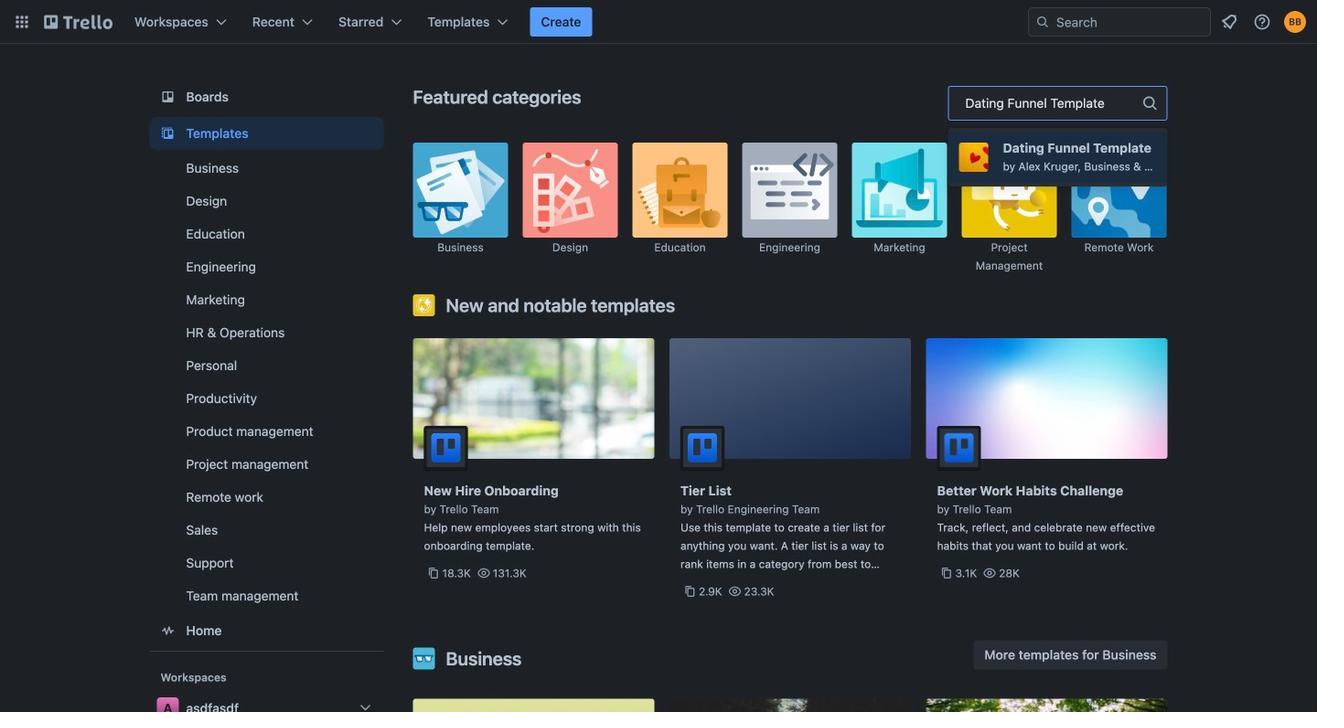 Task type: locate. For each thing, give the bounding box(es) containing it.
trello team image
[[424, 426, 468, 470], [937, 426, 981, 470]]

2 trello team image from the left
[[937, 426, 981, 470]]

Search field
[[1028, 7, 1211, 37]]

education icon image
[[632, 143, 728, 238]]

1 trello team image from the left
[[424, 426, 468, 470]]

None field
[[948, 86, 1168, 187]]

1 horizontal spatial trello team image
[[937, 426, 981, 470]]

project management icon image
[[962, 143, 1057, 238]]

design icon image
[[523, 143, 618, 238]]

0 horizontal spatial trello team image
[[424, 426, 468, 470]]

0 vertical spatial business icon image
[[413, 143, 508, 238]]

marketing icon image
[[852, 143, 947, 238]]

trello engineering team image
[[680, 426, 724, 470]]

remote work icon image
[[1072, 143, 1167, 238]]

1 vertical spatial business icon image
[[413, 648, 435, 670]]

business icon image
[[413, 143, 508, 238], [413, 648, 435, 670]]

None text field
[[965, 95, 1106, 112]]



Task type: vqa. For each thing, say whether or not it's contained in the screenshot.
field
yes



Task type: describe. For each thing, give the bounding box(es) containing it.
1 business icon image from the top
[[413, 143, 508, 238]]

template board image
[[157, 123, 179, 145]]

back to home image
[[44, 7, 113, 37]]

primary element
[[0, 0, 1317, 44]]

2 business icon image from the top
[[413, 648, 435, 670]]

board image
[[157, 86, 179, 108]]

home image
[[157, 620, 179, 642]]

open information menu image
[[1253, 13, 1271, 31]]

search image
[[1035, 15, 1050, 29]]

engineering icon image
[[742, 143, 837, 238]]

bob builder (bobbuilder40) image
[[1284, 11, 1306, 33]]

0 notifications image
[[1218, 11, 1240, 33]]



